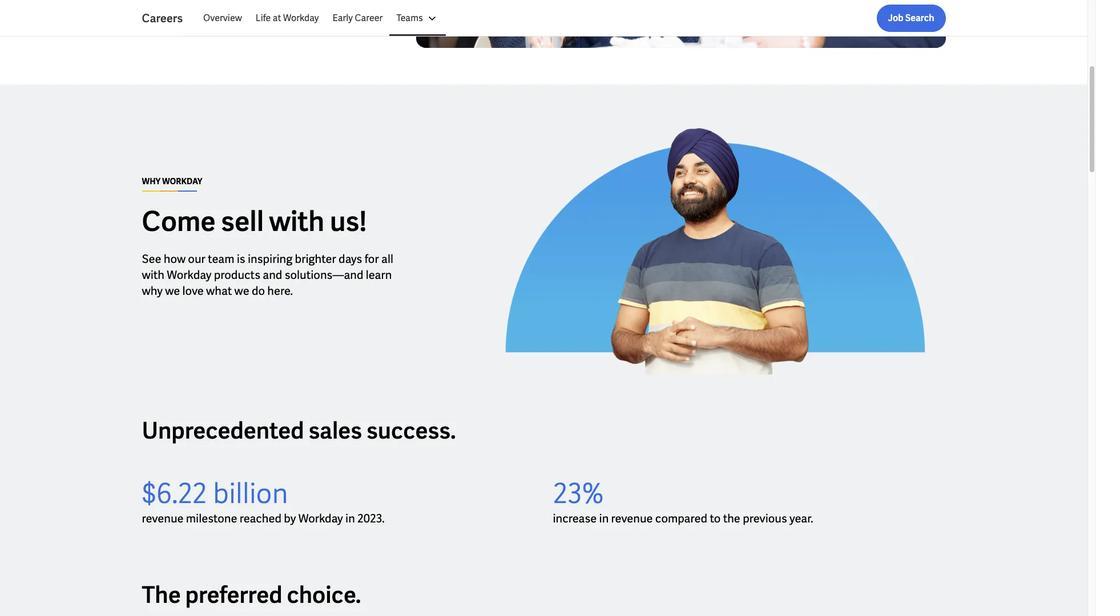 Task type: describe. For each thing, give the bounding box(es) containing it.
list containing overview
[[196, 5, 946, 32]]

job search
[[888, 12, 934, 24]]

our
[[188, 252, 205, 267]]

23% increase in revenue compared to the previous year.
[[553, 476, 813, 527]]

see how our team is inspiring brighter days for all with workday products and solutions—and learn why we love what we do here.
[[142, 252, 393, 298]]

life at workday link
[[249, 5, 326, 32]]

$6.22
[[142, 476, 206, 512]]

team
[[208, 252, 234, 267]]

increase
[[553, 512, 597, 527]]

why workday image of sales image
[[484, 121, 946, 381]]

love
[[182, 284, 204, 298]]

the preferred choice.
[[142, 581, 361, 610]]

at
[[273, 12, 281, 24]]

workday
[[162, 176, 202, 187]]

in inside "$6.22 billion revenue milestone reached by workday in 2023."
[[345, 512, 355, 527]]

by
[[284, 512, 296, 527]]

to
[[710, 512, 721, 527]]

life
[[256, 12, 271, 24]]

early career
[[332, 12, 383, 24]]

search
[[905, 12, 934, 24]]

for
[[365, 252, 379, 267]]

1 we from the left
[[165, 284, 180, 298]]

here.
[[267, 284, 293, 298]]

inspiring
[[248, 252, 292, 267]]

job
[[888, 12, 903, 24]]

workday inside see how our team is inspiring brighter days for all with workday products and solutions—and learn why we love what we do here.
[[167, 268, 211, 283]]

reached
[[240, 512, 281, 527]]

revenue inside 23% increase in revenue compared to the previous year.
[[611, 512, 653, 527]]

why
[[142, 284, 163, 298]]

why workday
[[142, 176, 202, 187]]

sell
[[221, 204, 264, 239]]

preferred
[[185, 581, 282, 610]]

come
[[142, 204, 216, 239]]

job search link
[[877, 5, 946, 32]]

1 horizontal spatial with
[[269, 204, 324, 239]]

teams button
[[390, 5, 446, 32]]

unprecedented
[[142, 416, 304, 446]]

overview
[[203, 12, 242, 24]]

life at workday
[[256, 12, 319, 24]]

overview link
[[196, 5, 249, 32]]

2 we from the left
[[234, 284, 249, 298]]



Task type: locate. For each thing, give the bounding box(es) containing it.
why
[[142, 176, 161, 187]]

billion
[[213, 476, 288, 512]]

0 vertical spatial with
[[269, 204, 324, 239]]

workday inside menu
[[283, 12, 319, 24]]

$6.22 billion revenue milestone reached by workday in 2023.
[[142, 476, 385, 527]]

solutions—and
[[285, 268, 363, 283]]

products
[[214, 268, 260, 283]]

image of sales team image
[[416, 0, 946, 48]]

career
[[355, 12, 383, 24]]

1 vertical spatial with
[[142, 268, 164, 283]]

year.
[[790, 512, 813, 527]]

early career link
[[326, 5, 390, 32]]

milestone
[[186, 512, 237, 527]]

revenue left "compared"
[[611, 512, 653, 527]]

the
[[142, 581, 181, 610]]

1 vertical spatial workday
[[167, 268, 211, 283]]

menu containing overview
[[196, 5, 446, 32]]

in right increase
[[599, 512, 609, 527]]

the
[[723, 512, 740, 527]]

how
[[164, 252, 186, 267]]

we right why
[[165, 284, 180, 298]]

us!
[[330, 204, 367, 239]]

with inside see how our team is inspiring brighter days for all with workday products and solutions—and learn why we love what we do here.
[[142, 268, 164, 283]]

workday inside "$6.22 billion revenue milestone reached by workday in 2023."
[[298, 512, 343, 527]]

we left do
[[234, 284, 249, 298]]

0 horizontal spatial revenue
[[142, 512, 184, 527]]

2 vertical spatial workday
[[298, 512, 343, 527]]

with up why
[[142, 268, 164, 283]]

2023.
[[357, 512, 385, 527]]

0 horizontal spatial in
[[345, 512, 355, 527]]

teams
[[396, 12, 423, 24]]

with
[[269, 204, 324, 239], [142, 268, 164, 283]]

in inside 23% increase in revenue compared to the previous year.
[[599, 512, 609, 527]]

come sell with us!
[[142, 204, 367, 239]]

see
[[142, 252, 161, 267]]

workday right by
[[298, 512, 343, 527]]

23%
[[553, 476, 604, 512]]

list
[[196, 5, 946, 32]]

revenue inside "$6.22 billion revenue milestone reached by workday in 2023."
[[142, 512, 184, 527]]

workday up love
[[167, 268, 211, 283]]

0 horizontal spatial we
[[165, 284, 180, 298]]

menu
[[196, 5, 446, 32]]

in
[[345, 512, 355, 527], [599, 512, 609, 527]]

is
[[237, 252, 245, 267]]

early
[[332, 12, 353, 24]]

1 in from the left
[[345, 512, 355, 527]]

revenue left the "milestone"
[[142, 512, 184, 527]]

previous
[[743, 512, 787, 527]]

1 revenue from the left
[[142, 512, 184, 527]]

2 in from the left
[[599, 512, 609, 527]]

success.
[[366, 416, 456, 446]]

we
[[165, 284, 180, 298], [234, 284, 249, 298]]

all
[[381, 252, 393, 267]]

with up 'brighter'
[[269, 204, 324, 239]]

days
[[339, 252, 362, 267]]

1 horizontal spatial in
[[599, 512, 609, 527]]

what
[[206, 284, 232, 298]]

careers link
[[142, 10, 196, 26]]

1 horizontal spatial revenue
[[611, 512, 653, 527]]

1 horizontal spatial we
[[234, 284, 249, 298]]

sales
[[309, 416, 362, 446]]

and
[[263, 268, 282, 283]]

learn
[[366, 268, 392, 283]]

do
[[252, 284, 265, 298]]

workday
[[283, 12, 319, 24], [167, 268, 211, 283], [298, 512, 343, 527]]

brighter
[[295, 252, 336, 267]]

unprecedented sales success.
[[142, 416, 456, 446]]

0 vertical spatial workday
[[283, 12, 319, 24]]

in left 2023.
[[345, 512, 355, 527]]

revenue
[[142, 512, 184, 527], [611, 512, 653, 527]]

compared
[[655, 512, 707, 527]]

0 horizontal spatial with
[[142, 268, 164, 283]]

careers
[[142, 11, 183, 26]]

2 revenue from the left
[[611, 512, 653, 527]]

workday right at
[[283, 12, 319, 24]]

choice.
[[287, 581, 361, 610]]



Task type: vqa. For each thing, say whether or not it's contained in the screenshot.
the and in the STREAMLINED RECRUITING AND ONBOARDING Button
no



